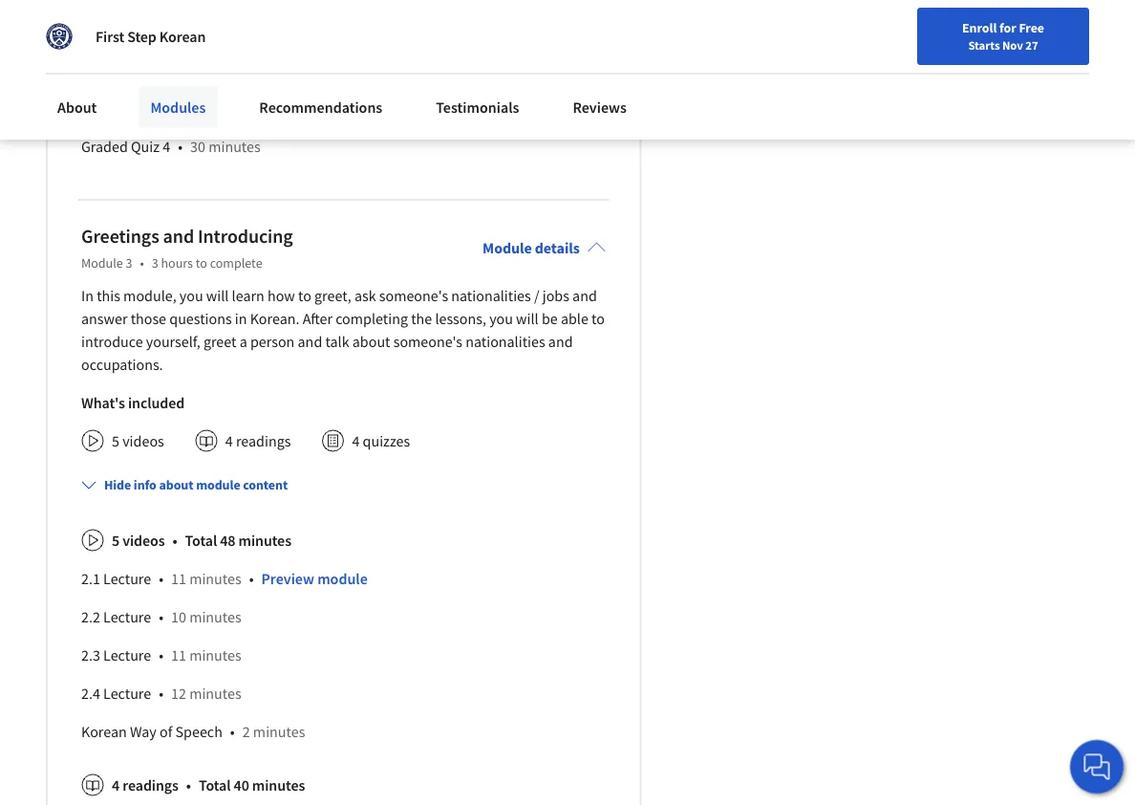 Task type: locate. For each thing, give the bounding box(es) containing it.
• left preview
[[249, 569, 254, 588]]

3 30 from the top
[[190, 99, 206, 118]]

to
[[196, 255, 207, 272], [298, 286, 312, 305], [592, 309, 605, 328]]

will
[[206, 286, 229, 305], [516, 309, 539, 328]]

someone's
[[379, 286, 449, 305], [394, 332, 463, 351]]

2.4
[[81, 684, 100, 703]]

korean way of speech • 2 minutes
[[81, 722, 305, 741]]

minutes up • total 40 minutes
[[253, 722, 305, 741]]

0 horizontal spatial module
[[81, 255, 123, 272]]

2 down first step korean
[[163, 60, 170, 80]]

lecture for 2.1
[[103, 569, 151, 588]]

1 vertical spatial you
[[490, 309, 513, 328]]

2 quiz from the top
[[131, 60, 160, 80]]

total left the 40
[[199, 776, 231, 795]]

testimonials link
[[425, 86, 531, 128]]

total for total 48 minutes
[[185, 531, 217, 550]]

3 up graded quiz 4 • 30 minutes
[[163, 99, 170, 118]]

2.2
[[81, 607, 100, 627]]

korean up graded quiz 2 • 30 minutes
[[160, 27, 206, 46]]

11 up 10
[[171, 569, 186, 588]]

27
[[1026, 37, 1039, 53]]

recommendations
[[259, 98, 383, 117]]

1 horizontal spatial to
[[298, 286, 312, 305]]

• up 2.4 lecture • 12 minutes
[[159, 646, 164, 665]]

• left the 12
[[159, 684, 164, 703]]

2 5 videos from the top
[[112, 531, 165, 550]]

• up module,
[[140, 255, 144, 272]]

2 vertical spatial to
[[592, 309, 605, 328]]

module left content
[[196, 476, 241, 494]]

4 readings inside hide info about module content region
[[112, 776, 179, 795]]

minutes right 1
[[209, 22, 261, 41]]

30 down modules
[[190, 137, 206, 156]]

you right lessons,
[[490, 309, 513, 328]]

1 horizontal spatial readings
[[236, 431, 291, 451]]

4 down korean way of speech • 2 minutes at the bottom left of page
[[112, 776, 120, 795]]

quiz for 2
[[131, 60, 160, 80]]

2 horizontal spatial to
[[592, 309, 605, 328]]

2 graded from the top
[[81, 60, 128, 80]]

module
[[483, 238, 532, 257], [81, 255, 123, 272]]

yonsei university image
[[46, 23, 73, 50]]

those
[[131, 309, 166, 328]]

first step korean
[[96, 27, 206, 46]]

menu item
[[805, 19, 928, 81]]

and
[[163, 224, 194, 248], [573, 286, 597, 305], [298, 332, 322, 351], [549, 332, 573, 351]]

• up '2.2 lecture • 10 minutes'
[[159, 569, 164, 588]]

2 11 from the top
[[171, 646, 186, 665]]

0 vertical spatial 5 videos
[[112, 431, 164, 451]]

2.1
[[81, 569, 100, 588]]

1 horizontal spatial korean
[[160, 27, 206, 46]]

0 vertical spatial to
[[196, 255, 207, 272]]

total
[[185, 531, 217, 550], [199, 776, 231, 795]]

to inside greetings and introducing module 3 • 3 hours to complete
[[196, 255, 207, 272]]

you up questions
[[180, 286, 203, 305]]

starts
[[969, 37, 1001, 53]]

1 vertical spatial videos
[[123, 531, 165, 550]]

2 30 from the top
[[190, 60, 206, 80]]

minutes right the 12
[[189, 684, 242, 703]]

lecture right 2.1
[[103, 569, 151, 588]]

2 horizontal spatial 3
[[163, 99, 170, 118]]

1 vertical spatial 2
[[243, 722, 250, 741]]

readings inside hide info about module content region
[[123, 776, 179, 795]]

content
[[243, 476, 288, 494]]

3 lecture from the top
[[103, 646, 151, 665]]

0 vertical spatial nationalities
[[452, 286, 531, 305]]

11
[[171, 569, 186, 588], [171, 646, 186, 665]]

1 videos from the top
[[123, 431, 164, 451]]

1 vertical spatial to
[[298, 286, 312, 305]]

0 vertical spatial 2
[[163, 60, 170, 80]]

module right preview
[[318, 569, 368, 588]]

3
[[163, 99, 170, 118], [126, 255, 132, 272], [152, 255, 158, 272]]

nationalities up lessons,
[[452, 286, 531, 305]]

1 5 from the top
[[112, 431, 119, 451]]

lecture
[[103, 569, 151, 588], [103, 607, 151, 627], [103, 646, 151, 665], [103, 684, 151, 703]]

0 horizontal spatial module
[[196, 476, 241, 494]]

30
[[190, 22, 206, 41], [190, 60, 206, 80], [190, 99, 206, 118], [190, 137, 206, 156]]

1 horizontal spatial 2
[[243, 722, 250, 741]]

completing
[[336, 309, 408, 328]]

graded quiz 1 • 30 minutes
[[81, 22, 261, 41]]

0 vertical spatial will
[[206, 286, 229, 305]]

30 for 1
[[190, 22, 206, 41]]

to right able
[[592, 309, 605, 328]]

korean left way
[[81, 722, 127, 741]]

videos down info
[[123, 531, 165, 550]]

1 horizontal spatial 4 readings
[[225, 431, 291, 451]]

1 horizontal spatial about
[[353, 332, 391, 351]]

1 lecture from the top
[[103, 569, 151, 588]]

0 vertical spatial you
[[180, 286, 203, 305]]

0 vertical spatial someone's
[[379, 286, 449, 305]]

4 readings up content
[[225, 431, 291, 451]]

0 vertical spatial about
[[353, 332, 391, 351]]

recommendations link
[[248, 86, 394, 128]]

1 vertical spatial 4 readings
[[112, 776, 179, 795]]

48
[[220, 531, 236, 550]]

3 left hours
[[152, 255, 158, 272]]

greetings
[[81, 224, 159, 248]]

1 vertical spatial readings
[[123, 776, 179, 795]]

• left the 40
[[186, 776, 191, 795]]

modules link
[[139, 86, 217, 128]]

readings up content
[[236, 431, 291, 451]]

step
[[127, 27, 157, 46]]

lecture right the 2.2
[[103, 607, 151, 627]]

1 vertical spatial 5
[[112, 531, 120, 550]]

2 right speech
[[243, 722, 250, 741]]

30 right 1
[[190, 22, 206, 41]]

0 vertical spatial videos
[[123, 431, 164, 451]]

free
[[1020, 19, 1045, 36]]

someone's up the
[[379, 286, 449, 305]]

quizzes
[[363, 431, 410, 451]]

4 quiz from the top
[[131, 137, 160, 156]]

for
[[1000, 19, 1017, 36]]

greet,
[[315, 286, 352, 305]]

0 vertical spatial 11
[[171, 569, 186, 588]]

4 lecture from the top
[[103, 684, 151, 703]]

minutes
[[209, 22, 261, 41], [209, 60, 261, 80], [209, 99, 261, 118], [209, 137, 261, 156], [239, 531, 292, 550], [189, 569, 242, 588], [189, 607, 242, 627], [189, 646, 242, 665], [189, 684, 242, 703], [253, 722, 305, 741], [252, 776, 305, 795]]

2 videos from the top
[[123, 531, 165, 550]]

lecture right 2.3
[[103, 646, 151, 665]]

3 down greetings
[[126, 255, 132, 272]]

nationalities
[[452, 286, 531, 305], [466, 332, 546, 351]]

1 horizontal spatial you
[[490, 309, 513, 328]]

1 11 from the top
[[171, 569, 186, 588]]

what's
[[81, 393, 125, 412]]

0 vertical spatial 5
[[112, 431, 119, 451]]

2
[[163, 60, 170, 80], [243, 722, 250, 741]]

0 horizontal spatial readings
[[123, 776, 179, 795]]

quiz up graded quiz 4 • 30 minutes
[[131, 99, 160, 118]]

hours
[[161, 255, 193, 272]]

4 quizzes
[[352, 431, 410, 451]]

chat with us image
[[1082, 752, 1113, 782]]

introducing
[[198, 224, 293, 248]]

0 horizontal spatial to
[[196, 255, 207, 272]]

30 up graded quiz 4 • 30 minutes
[[190, 99, 206, 118]]

0 horizontal spatial 3
[[126, 255, 132, 272]]

5 videos down info
[[112, 531, 165, 550]]

0 horizontal spatial 4 readings
[[112, 776, 179, 795]]

5 videos down what's included at the left
[[112, 431, 164, 451]]

way
[[130, 722, 157, 741]]

readings
[[236, 431, 291, 451], [123, 776, 179, 795]]

graded for graded quiz 3
[[81, 99, 128, 118]]

about
[[353, 332, 391, 351], [159, 476, 194, 494]]

1 quiz from the top
[[131, 22, 160, 41]]

and up able
[[573, 286, 597, 305]]

videos down what's included at the left
[[123, 431, 164, 451]]

0 horizontal spatial you
[[180, 286, 203, 305]]

0 vertical spatial total
[[185, 531, 217, 550]]

0 vertical spatial module
[[196, 476, 241, 494]]

1 vertical spatial module
[[318, 569, 368, 588]]

and inside greetings and introducing module 3 • 3 hours to complete
[[163, 224, 194, 248]]

module down greetings
[[81, 255, 123, 272]]

about down completing
[[353, 332, 391, 351]]

quiz
[[131, 22, 160, 41], [131, 60, 160, 80], [131, 99, 160, 118], [131, 137, 160, 156]]

total for total 40 minutes
[[199, 776, 231, 795]]

the
[[411, 309, 432, 328]]

details
[[535, 238, 580, 257]]

info about module content element
[[74, 460, 607, 805]]

to right how
[[298, 286, 312, 305]]

able
[[561, 309, 589, 328]]

graded
[[81, 22, 128, 41], [81, 60, 128, 80], [81, 99, 128, 118], [81, 137, 128, 156]]

11 down 10
[[171, 646, 186, 665]]

quiz down graded quiz 3 • 30 minutes
[[131, 137, 160, 156]]

and down 'be'
[[549, 332, 573, 351]]

4 up hide info about module content
[[225, 431, 233, 451]]

hide info about module content
[[104, 476, 288, 494]]

2 lecture from the top
[[103, 607, 151, 627]]

4
[[163, 137, 170, 156], [225, 431, 233, 451], [352, 431, 360, 451], [112, 776, 120, 795]]

lecture right "2.4"
[[103, 684, 151, 703]]

quiz left 1
[[131, 22, 160, 41]]

1 vertical spatial 5 videos
[[112, 531, 165, 550]]

total left 48
[[185, 531, 217, 550]]

4 graded from the top
[[81, 137, 128, 156]]

hide info about module content region
[[81, 514, 607, 805]]

1 vertical spatial 11
[[171, 646, 186, 665]]

minutes up modules link at the left top of the page
[[209, 60, 261, 80]]

2 5 from the top
[[112, 531, 120, 550]]

hide
[[104, 476, 131, 494]]

4 30 from the top
[[190, 137, 206, 156]]

0 vertical spatial 4 readings
[[225, 431, 291, 451]]

someone's down the
[[394, 332, 463, 351]]

2 inside hide info about module content region
[[243, 722, 250, 741]]

module inside dropdown button
[[196, 476, 241, 494]]

ask
[[355, 286, 376, 305]]

30 up modules
[[190, 60, 206, 80]]

will left 'be'
[[516, 309, 539, 328]]

0 horizontal spatial 2
[[163, 60, 170, 80]]

how
[[268, 286, 295, 305]]

5 down hide
[[112, 531, 120, 550]]

and up hours
[[163, 224, 194, 248]]

korean inside hide info about module content region
[[81, 722, 127, 741]]

1 vertical spatial korean
[[81, 722, 127, 741]]

lecture for 2.3
[[103, 646, 151, 665]]

1 horizontal spatial will
[[516, 309, 539, 328]]

3 graded from the top
[[81, 99, 128, 118]]

in this module, you will learn how to greet, ask someone's nationalities / jobs and answer those questions in korean. after completing the lessons, you will be able to introduce yourself, greet a person and talk about someone's nationalities and occupations.
[[81, 286, 605, 374]]

1 vertical spatial about
[[159, 476, 194, 494]]

module left details
[[483, 238, 532, 257]]

10
[[171, 607, 186, 627]]

3 quiz from the top
[[131, 99, 160, 118]]

quiz for 4
[[131, 137, 160, 156]]

graded for graded quiz 1
[[81, 22, 128, 41]]

4 readings down way
[[112, 776, 179, 795]]

will up questions
[[206, 286, 229, 305]]

videos
[[123, 431, 164, 451], [123, 531, 165, 550]]

minutes down 48
[[189, 569, 242, 588]]

1 vertical spatial will
[[516, 309, 539, 328]]

to right hours
[[196, 255, 207, 272]]

readings down way
[[123, 776, 179, 795]]

1 horizontal spatial module
[[318, 569, 368, 588]]

1 30 from the top
[[190, 22, 206, 41]]

1 vertical spatial total
[[199, 776, 231, 795]]

5 down what's
[[112, 431, 119, 451]]

1 graded from the top
[[81, 22, 128, 41]]

0 horizontal spatial about
[[159, 476, 194, 494]]

you
[[180, 286, 203, 305], [490, 309, 513, 328]]

minutes right the 40
[[252, 776, 305, 795]]

0 horizontal spatial korean
[[81, 722, 127, 741]]

quiz down step
[[131, 60, 160, 80]]

5 videos
[[112, 431, 164, 451], [112, 531, 165, 550]]

about right info
[[159, 476, 194, 494]]

nationalities down 'be'
[[466, 332, 546, 351]]



Task type: vqa. For each thing, say whether or not it's contained in the screenshot.


Task type: describe. For each thing, give the bounding box(es) containing it.
4 left quizzes
[[352, 431, 360, 451]]

testimonials
[[436, 98, 520, 117]]

• inside greetings and introducing module 3 • 3 hours to complete
[[140, 255, 144, 272]]

a
[[240, 332, 247, 351]]

lecture for 2.2
[[103, 607, 151, 627]]

in
[[235, 309, 247, 328]]

module,
[[123, 286, 177, 305]]

0 vertical spatial readings
[[236, 431, 291, 451]]

1 5 videos from the top
[[112, 431, 164, 451]]

modules
[[151, 98, 206, 117]]

module inside greetings and introducing module 3 • 3 hours to complete
[[81, 255, 123, 272]]

quiz for 1
[[131, 22, 160, 41]]

minutes right modules
[[209, 99, 261, 118]]

1
[[163, 22, 170, 41]]

• right speech
[[230, 722, 235, 741]]

2.3
[[81, 646, 100, 665]]

5 inside hide info about module content region
[[112, 531, 120, 550]]

included
[[128, 393, 185, 412]]

lecture for 2.4
[[103, 684, 151, 703]]

minutes up 2.4 lecture • 12 minutes
[[189, 646, 242, 665]]

jobs
[[543, 286, 570, 305]]

nov
[[1003, 37, 1024, 53]]

graded quiz 2 • 30 minutes
[[81, 60, 261, 80]]

• up modules
[[178, 60, 183, 80]]

• left 48
[[173, 531, 177, 550]]

about
[[57, 98, 97, 117]]

enroll for free starts nov 27
[[963, 19, 1045, 53]]

• down graded quiz 3 • 30 minutes
[[178, 137, 183, 156]]

of
[[160, 722, 172, 741]]

1 horizontal spatial 3
[[152, 255, 158, 272]]

be
[[542, 309, 558, 328]]

2.4 lecture • 12 minutes
[[81, 684, 242, 703]]

0 horizontal spatial will
[[206, 286, 229, 305]]

talk
[[326, 332, 350, 351]]

info
[[134, 476, 157, 494]]

• total 40 minutes
[[186, 776, 305, 795]]

this
[[97, 286, 120, 305]]

speech
[[176, 722, 223, 741]]

reviews link
[[562, 86, 639, 128]]

0 vertical spatial korean
[[160, 27, 206, 46]]

about link
[[46, 86, 108, 128]]

learn
[[232, 286, 265, 305]]

hide info about module content button
[[74, 468, 296, 502]]

30 for 3
[[190, 99, 206, 118]]

graded for graded quiz 2
[[81, 60, 128, 80]]

show notifications image
[[948, 24, 971, 47]]

2.2 lecture • 10 minutes
[[81, 607, 242, 627]]

about inside in this module, you will learn how to greet, ask someone's nationalities / jobs and answer those questions in korean. after completing the lessons, you will be able to introduce yourself, greet a person and talk about someone's nationalities and occupations.
[[353, 332, 391, 351]]

minutes right 10
[[189, 607, 242, 627]]

enroll
[[963, 19, 998, 36]]

greet
[[204, 332, 237, 351]]

coursera image
[[10, 16, 131, 46]]

40
[[234, 776, 249, 795]]

greetings and introducing module 3 • 3 hours to complete
[[81, 224, 293, 272]]

quiz for 3
[[131, 99, 160, 118]]

minutes down modules link at the left top of the page
[[209, 137, 261, 156]]

• total 48 minutes
[[173, 531, 292, 550]]

and down after
[[298, 332, 322, 351]]

introduce
[[81, 332, 143, 351]]

module inside region
[[318, 569, 368, 588]]

preview
[[262, 569, 315, 588]]

person
[[250, 332, 295, 351]]

1 horizontal spatial module
[[483, 238, 532, 257]]

12
[[171, 684, 186, 703]]

11 for 2.1
[[171, 569, 186, 588]]

• left 10
[[159, 607, 164, 627]]

/
[[534, 286, 540, 305]]

30 for 2
[[190, 60, 206, 80]]

module details
[[483, 238, 580, 257]]

2.1 lecture • 11 minutes • preview module
[[81, 569, 368, 588]]

graded quiz 4 • 30 minutes
[[81, 137, 261, 156]]

yourself,
[[146, 332, 201, 351]]

about inside hide info about module content dropdown button
[[159, 476, 194, 494]]

1 vertical spatial someone's
[[394, 332, 463, 351]]

korean.
[[250, 309, 300, 328]]

questions
[[169, 309, 232, 328]]

first
[[96, 27, 124, 46]]

occupations.
[[81, 355, 163, 374]]

what's included
[[81, 393, 185, 412]]

in
[[81, 286, 94, 305]]

answer
[[81, 309, 128, 328]]

2.3 lecture • 11 minutes
[[81, 646, 242, 665]]

complete
[[210, 255, 263, 272]]

after
[[303, 309, 333, 328]]

minutes right 48
[[239, 531, 292, 550]]

preview module link
[[262, 569, 368, 588]]

30 for 4
[[190, 137, 206, 156]]

4 down graded quiz 3 • 30 minutes
[[163, 137, 170, 156]]

videos inside hide info about module content region
[[123, 531, 165, 550]]

graded for graded quiz 4
[[81, 137, 128, 156]]

5 videos inside hide info about module content region
[[112, 531, 165, 550]]

1 vertical spatial nationalities
[[466, 332, 546, 351]]

11 for 2.3
[[171, 646, 186, 665]]

• right 1
[[178, 22, 183, 41]]

lessons,
[[435, 309, 487, 328]]

reviews
[[573, 98, 627, 117]]

graded quiz 3 • 30 minutes
[[81, 99, 261, 118]]

4 inside hide info about module content region
[[112, 776, 120, 795]]

• up graded quiz 4 • 30 minutes
[[178, 99, 183, 118]]



